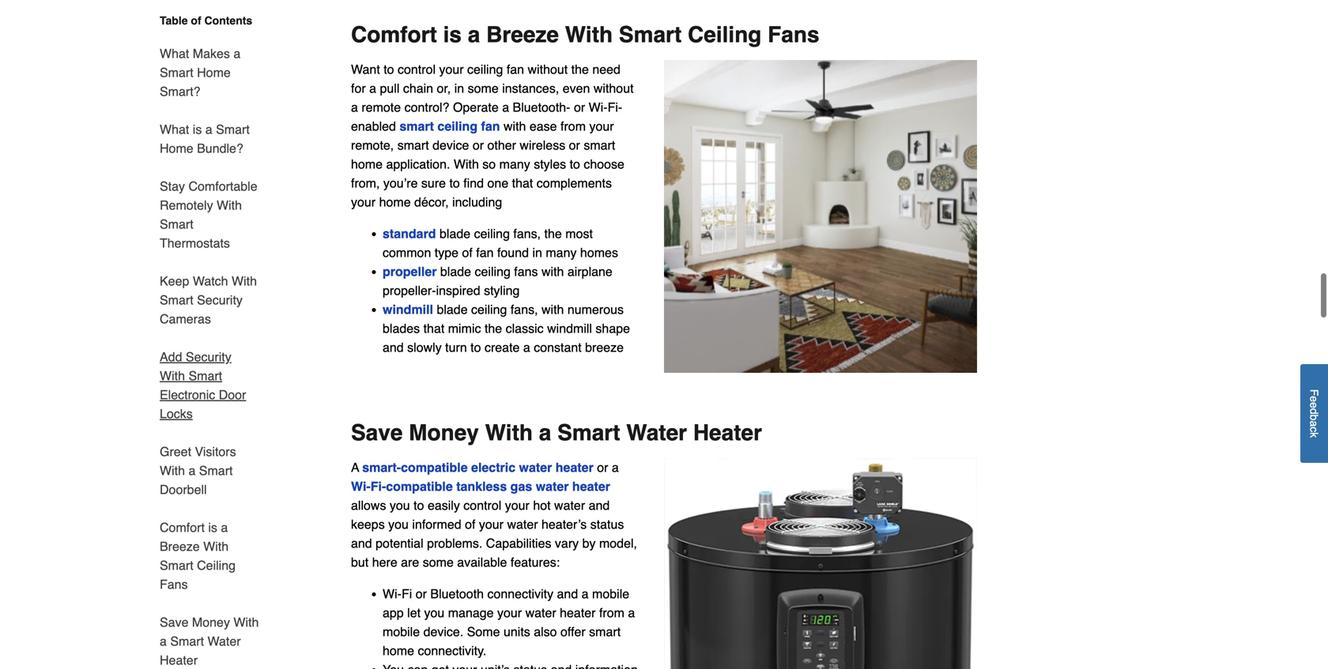Task type: vqa. For each thing, say whether or not it's contained in the screenshot.
2nd e from the bottom
yes



Task type: locate. For each thing, give the bounding box(es) containing it.
comfort is a breeze with smart ceiling fans link
[[160, 509, 259, 604]]

in inside blade ceiling fans, the most common type of fan found in many homes
[[533, 246, 542, 260]]

blade inside blade ceiling fans, with numerous blades that mimic the classic windmill shape and slowly turn to create a constant breeze
[[437, 303, 468, 317]]

security right the add
[[186, 350, 231, 365]]

what down the table
[[160, 46, 189, 61]]

1 vertical spatial what
[[160, 122, 189, 137]]

0 vertical spatial without
[[528, 62, 568, 77]]

0 vertical spatial save
[[351, 421, 403, 446]]

fi- down need in the left top of the page
[[608, 100, 622, 115]]

wireless
[[520, 138, 566, 153]]

home
[[197, 65, 231, 80], [160, 141, 193, 156]]

0 vertical spatial water
[[626, 421, 687, 446]]

1 e from the top
[[1308, 397, 1321, 403]]

comfort is a breeze with smart ceiling fans up need in the left top of the page
[[351, 22, 820, 47]]

0 vertical spatial what
[[160, 46, 189, 61]]

1 horizontal spatial the
[[544, 227, 562, 241]]

some up "operate"
[[468, 81, 499, 96]]

classic
[[506, 321, 544, 336]]

or
[[574, 100, 585, 115], [473, 138, 484, 153], [569, 138, 580, 153], [597, 461, 608, 475], [416, 587, 427, 602]]

wi-
[[589, 100, 608, 115], [351, 480, 371, 494], [383, 587, 402, 602]]

find
[[464, 176, 484, 191]]

blade inside blade ceiling fans with airplane propeller-inspired styling
[[440, 265, 471, 279]]

many down other
[[499, 157, 530, 172]]

1 horizontal spatial home
[[197, 65, 231, 80]]

is inside what is a smart home bundle?
[[193, 122, 202, 137]]

1 what from the top
[[160, 46, 189, 61]]

with inside keep watch with smart security cameras
[[232, 274, 257, 289]]

blade up type
[[440, 227, 471, 241]]

smart right offer
[[589, 625, 621, 640]]

1 horizontal spatial windmill
[[547, 321, 592, 336]]

gas
[[511, 480, 532, 494]]

0 vertical spatial from
[[561, 119, 586, 134]]

2 horizontal spatial is
[[443, 22, 462, 47]]

money up mart-compatible electric water heater link
[[409, 421, 479, 446]]

0 horizontal spatial fi-
[[371, 480, 386, 494]]

smart
[[400, 119, 434, 134], [397, 138, 429, 153], [584, 138, 615, 153], [589, 625, 621, 640]]

1 horizontal spatial save
[[351, 421, 403, 446]]

money down comfort is a breeze with smart ceiling fans "link"
[[192, 616, 230, 630]]

ceiling down styling
[[471, 303, 507, 317]]

ceiling for blade ceiling fans with airplane propeller-inspired styling
[[475, 265, 511, 279]]

a inside f e e d b a c k button
[[1308, 421, 1321, 427]]

and down blades
[[383, 340, 404, 355]]

1 vertical spatial mobile
[[383, 625, 420, 640]]

fi- down mart-
[[371, 480, 386, 494]]

1 horizontal spatial without
[[594, 81, 634, 96]]

ceiling up device
[[438, 119, 478, 134]]

many down most
[[546, 246, 577, 260]]

0 vertical spatial fan
[[507, 62, 524, 77]]

e
[[1308, 397, 1321, 403], [1308, 403, 1321, 409]]

what inside what makes a smart home smart?
[[160, 46, 189, 61]]

2 vertical spatial of
[[465, 518, 476, 532]]

with inside with ease from your remote, smart device or other wireless or smart home application. with so many styles to choose from, you're sure to find one that complements your home décor, including
[[454, 157, 479, 172]]

you're
[[383, 176, 418, 191]]

and up offer
[[557, 587, 578, 602]]

many inside with ease from your remote, smart device or other wireless or smart home application. with so many styles to choose from, you're sure to find one that complements your home décor, including
[[499, 157, 530, 172]]

control up chain
[[398, 62, 436, 77]]

ceiling inside blade ceiling fans, the most common type of fan found in many homes
[[474, 227, 510, 241]]

water up also
[[525, 606, 556, 621]]

with right fans
[[542, 265, 564, 279]]

0 horizontal spatial without
[[528, 62, 568, 77]]

0 vertical spatial in
[[454, 81, 464, 96]]

1 vertical spatial security
[[186, 350, 231, 365]]

2 vertical spatial is
[[208, 521, 217, 535]]

bluetooth-
[[513, 100, 570, 115]]

ceiling up "operate"
[[467, 62, 503, 77]]

2 horizontal spatial wi-
[[589, 100, 608, 115]]

0 vertical spatial you
[[390, 499, 410, 513]]

0 horizontal spatial save
[[160, 616, 189, 630]]

0 vertical spatial of
[[191, 14, 201, 27]]

with up need in the left top of the page
[[565, 22, 613, 47]]

security down watch
[[197, 293, 243, 308]]

mobile down app
[[383, 625, 420, 640]]

comfort
[[351, 22, 437, 47], [160, 521, 205, 535]]

1 horizontal spatial from
[[599, 606, 625, 621]]

wi- inside 'a s mart-compatible electric water heater or a wi-fi-compatible tankless gas water heater allows you to easily control your hot water and keeps you informed of your water heater's status and potential problems. capabilities vary by model, but here are some available features:'
[[351, 480, 371, 494]]

cameras
[[160, 312, 211, 327]]

0 vertical spatial save money with a smart water heater
[[351, 421, 762, 446]]

what down the smart?
[[160, 122, 189, 137]]

2 vertical spatial fan
[[476, 246, 494, 260]]

with down "comfortable"
[[217, 198, 242, 213]]

with inside "link"
[[203, 540, 229, 554]]

in
[[454, 81, 464, 96], [533, 246, 542, 260]]

some down problems.
[[423, 555, 454, 570]]

windmill link
[[383, 303, 433, 317]]

1 vertical spatial many
[[546, 246, 577, 260]]

with down doorbell
[[203, 540, 229, 554]]

units
[[504, 625, 530, 640]]

with for fans,
[[542, 303, 564, 317]]

is
[[443, 22, 462, 47], [193, 122, 202, 137], [208, 521, 217, 535]]

home for bundle?
[[160, 141, 193, 156]]

1 horizontal spatial some
[[468, 81, 499, 96]]

with inside blade ceiling fans, with numerous blades that mimic the classic windmill shape and slowly turn to create a constant breeze
[[542, 303, 564, 317]]

with ease from your remote, smart device or other wireless or smart home application. with so many styles to choose from, you're sure to find one that complements your home décor, including
[[351, 119, 625, 210]]

1 vertical spatial that
[[424, 321, 445, 336]]

1 horizontal spatial comfort is a breeze with smart ceiling fans
[[351, 22, 820, 47]]

or right fi
[[416, 587, 427, 602]]

to inside want to control your ceiling fan without the need for a pull chain or, in some instances, even without a remote control? operate a bluetooth- or wi-fi- enabled
[[384, 62, 394, 77]]

connectivity
[[487, 587, 554, 602]]

fans, inside blade ceiling fans, with numerous blades that mimic the classic windmill shape and slowly turn to create a constant breeze
[[511, 303, 538, 317]]

wi- up app
[[383, 587, 402, 602]]

home up from,
[[351, 157, 383, 172]]

or up the so
[[473, 138, 484, 153]]

wi- inside 'wi-fi or bluetooth connectivity and a mobile app let you manage your water heater from a mobile device. some units also offer smart home connectivity.'
[[383, 587, 402, 602]]

0 vertical spatial fans
[[768, 22, 820, 47]]

fan up instances,
[[507, 62, 524, 77]]

a inside blade ceiling fans, with numerous blades that mimic the classic windmill shape and slowly turn to create a constant breeze
[[523, 340, 530, 355]]

or right wireless
[[569, 138, 580, 153]]

blade for inspired
[[440, 265, 471, 279]]

fan left found
[[476, 246, 494, 260]]

smart
[[619, 22, 682, 47], [160, 65, 193, 80], [216, 122, 250, 137], [160, 217, 193, 232], [160, 293, 193, 308], [189, 369, 222, 383], [558, 421, 620, 446], [199, 464, 233, 478], [160, 559, 193, 573], [170, 635, 204, 649]]

a inside save money with a smart water heater link
[[160, 635, 167, 649]]

hot
[[533, 499, 551, 513]]

you up potential
[[388, 518, 409, 532]]

blade ceiling fans with airplane propeller-inspired styling
[[383, 265, 613, 298]]

home down makes on the left top of page
[[197, 65, 231, 80]]

heater
[[693, 421, 762, 446], [160, 654, 198, 668]]

with inside greet visitors with a smart doorbell
[[160, 464, 185, 478]]

save inside table of contents element
[[160, 616, 189, 630]]

thermostats
[[160, 236, 230, 251]]

fans, inside blade ceiling fans, the most common type of fan found in many homes
[[514, 227, 541, 241]]

electronic
[[160, 388, 215, 402]]

breeze inside "link"
[[160, 540, 200, 554]]

keep
[[160, 274, 189, 289]]

is up bundle?
[[193, 122, 202, 137]]

some inside 'a s mart-compatible electric water heater or a wi-fi-compatible tankless gas water heater allows you to easily control your hot water and keeps you informed of your water heater's status and potential problems. capabilities vary by model, but here are some available features:'
[[423, 555, 454, 570]]

comfort is a breeze with smart ceiling fans down doorbell
[[160, 521, 236, 592]]

to left the easily
[[414, 499, 424, 513]]

or inside want to control your ceiling fan without the need for a pull chain or, in some instances, even without a remote control? operate a bluetooth- or wi-fi- enabled
[[574, 100, 585, 115]]

1 vertical spatial home
[[379, 195, 411, 210]]

ceiling up found
[[474, 227, 510, 241]]

fans
[[768, 22, 820, 47], [160, 578, 188, 592]]

save down comfort is a breeze with smart ceiling fans "link"
[[160, 616, 189, 630]]

1 vertical spatial is
[[193, 122, 202, 137]]

smart ceiling fan link
[[400, 119, 500, 134]]

comfort up want
[[351, 22, 437, 47]]

k
[[1308, 433, 1321, 438]]

2 e from the top
[[1308, 403, 1321, 409]]

fan up other
[[481, 119, 500, 134]]

0 vertical spatial heater
[[693, 421, 762, 446]]

with down comfort is a breeze with smart ceiling fans "link"
[[234, 616, 259, 630]]

easily
[[428, 499, 460, 513]]

1 horizontal spatial heater
[[693, 421, 762, 446]]

door
[[219, 388, 246, 402]]

0 horizontal spatial save money with a smart water heater
[[160, 616, 259, 668]]

smart inside what makes a smart home smart?
[[160, 65, 193, 80]]

0 horizontal spatial control
[[398, 62, 436, 77]]

0 vertical spatial mobile
[[592, 587, 630, 602]]

1 horizontal spatial mobile
[[592, 587, 630, 602]]

1 vertical spatial with
[[542, 265, 564, 279]]

water up the "capabilities"
[[507, 518, 538, 532]]

wi- inside want to control your ceiling fan without the need for a pull chain or, in some instances, even without a remote control? operate a bluetooth- or wi-fi- enabled
[[589, 100, 608, 115]]

1 vertical spatial the
[[544, 227, 562, 241]]

1 horizontal spatial control
[[464, 499, 502, 513]]

save up mart-
[[351, 421, 403, 446]]

with up other
[[504, 119, 526, 134]]

to right turn
[[471, 340, 481, 355]]

instances,
[[502, 81, 559, 96]]

0 vertical spatial home
[[351, 157, 383, 172]]

1 vertical spatial from
[[599, 606, 625, 621]]

with up classic
[[542, 303, 564, 317]]

standard
[[383, 227, 436, 241]]

table
[[160, 14, 188, 27]]

fans, up found
[[514, 227, 541, 241]]

security inside keep watch with smart security cameras
[[197, 293, 243, 308]]

some inside want to control your ceiling fan without the need for a pull chain or, in some instances, even without a remote control? operate a bluetooth- or wi-fi- enabled
[[468, 81, 499, 96]]

mobile
[[592, 587, 630, 602], [383, 625, 420, 640]]

2 vertical spatial you
[[424, 606, 445, 621]]

1 vertical spatial money
[[192, 616, 230, 630]]

for
[[351, 81, 366, 96]]

blade
[[440, 227, 471, 241], [440, 265, 471, 279], [437, 303, 468, 317]]

homes
[[580, 246, 618, 260]]

without
[[528, 62, 568, 77], [594, 81, 634, 96]]

1 horizontal spatial comfort
[[351, 22, 437, 47]]

your up or,
[[439, 62, 464, 77]]

you
[[390, 499, 410, 513], [388, 518, 409, 532], [424, 606, 445, 621]]

1 horizontal spatial fi-
[[608, 100, 622, 115]]

home down you're
[[379, 195, 411, 210]]

locks
[[160, 407, 193, 421]]

fan inside want to control your ceiling fan without the need for a pull chain or, in some instances, even without a remote control? operate a bluetooth- or wi-fi- enabled
[[507, 62, 524, 77]]

stay
[[160, 179, 185, 194]]

that up slowly
[[424, 321, 445, 336]]

0 horizontal spatial windmill
[[383, 303, 433, 317]]

operate
[[453, 100, 499, 115]]

control?
[[405, 100, 450, 115]]

breeze
[[486, 22, 559, 47], [160, 540, 200, 554]]

s link
[[362, 461, 369, 475]]

0 vertical spatial breeze
[[486, 22, 559, 47]]

home down app
[[383, 644, 414, 659]]

is inside "link"
[[208, 521, 217, 535]]

what inside what is a smart home bundle?
[[160, 122, 189, 137]]

many
[[499, 157, 530, 172], [546, 246, 577, 260]]

0 vertical spatial money
[[409, 421, 479, 446]]

0 vertical spatial comfort is a breeze with smart ceiling fans
[[351, 22, 820, 47]]

1 vertical spatial breeze
[[160, 540, 200, 554]]

windmill up constant
[[547, 321, 592, 336]]

that
[[512, 176, 533, 191], [424, 321, 445, 336]]

smart inside stay comfortable remotely with smart thermostats
[[160, 217, 193, 232]]

of right type
[[462, 246, 473, 260]]

numerous
[[568, 303, 624, 317]]

with inside blade ceiling fans with airplane propeller-inspired styling
[[542, 265, 564, 279]]

ceiling inside want to control your ceiling fan without the need for a pull chain or, in some instances, even without a remote control? operate a bluetooth- or wi-fi- enabled
[[467, 62, 503, 77]]

with up find
[[454, 157, 479, 172]]

a inside what makes a smart home smart?
[[234, 46, 241, 61]]

1 horizontal spatial in
[[533, 246, 542, 260]]

0 vertical spatial some
[[468, 81, 499, 96]]

to inside 'a s mart-compatible electric water heater or a wi-fi-compatible tankless gas water heater allows you to easily control your hot water and keeps you informed of your water heater's status and potential problems. capabilities vary by model, but here are some available features:'
[[414, 499, 424, 513]]

comfort down doorbell
[[160, 521, 205, 535]]

0 horizontal spatial mobile
[[383, 625, 420, 640]]

blade up inspired in the top of the page
[[440, 265, 471, 279]]

0 vertical spatial that
[[512, 176, 533, 191]]

control inside want to control your ceiling fan without the need for a pull chain or, in some instances, even without a remote control? operate a bluetooth- or wi-fi- enabled
[[398, 62, 436, 77]]

1 vertical spatial home
[[160, 141, 193, 156]]

save money with a smart water heater
[[351, 421, 762, 446], [160, 616, 259, 668]]

that inside with ease from your remote, smart device or other wireless or smart home application. with so many styles to choose from, you're sure to find one that complements your home décor, including
[[512, 176, 533, 191]]

need
[[593, 62, 621, 77]]

contents
[[204, 14, 252, 27]]

the up even
[[571, 62, 589, 77]]

connectivity.
[[418, 644, 487, 659]]

fans, up classic
[[511, 303, 538, 317]]

ceiling for blade ceiling fans, with numerous blades that mimic the classic windmill shape and slowly turn to create a constant breeze
[[471, 303, 507, 317]]

home up the stay
[[160, 141, 193, 156]]

without up instances,
[[528, 62, 568, 77]]

0 vertical spatial comfort
[[351, 22, 437, 47]]

of right the table
[[191, 14, 201, 27]]

1 vertical spatial ceiling
[[197, 559, 236, 573]]

0 vertical spatial many
[[499, 157, 530, 172]]

1 horizontal spatial is
[[208, 521, 217, 535]]

0 vertical spatial security
[[197, 293, 243, 308]]

1 vertical spatial in
[[533, 246, 542, 260]]

with down the greet
[[160, 464, 185, 478]]

2 vertical spatial the
[[485, 321, 502, 336]]

is up or,
[[443, 22, 462, 47]]

the left most
[[544, 227, 562, 241]]

0 horizontal spatial ceiling
[[197, 559, 236, 573]]

your up units
[[497, 606, 522, 621]]

blade ceiling fans, with numerous blades that mimic the classic windmill shape and slowly turn to create a constant breeze
[[383, 303, 630, 355]]

heater up heater's
[[556, 461, 594, 475]]

1 vertical spatial some
[[423, 555, 454, 570]]

0 horizontal spatial wi-
[[351, 480, 371, 494]]

to up complements
[[570, 157, 580, 172]]

breeze down doorbell
[[160, 540, 200, 554]]

home inside what makes a smart home smart?
[[197, 65, 231, 80]]

keeps
[[351, 518, 385, 532]]

0 horizontal spatial heater
[[160, 654, 198, 668]]

0 horizontal spatial some
[[423, 555, 454, 570]]

ceiling inside blade ceiling fans with airplane propeller-inspired styling
[[475, 265, 511, 279]]

propeller
[[383, 265, 437, 279]]

from down model,
[[599, 606, 625, 621]]

1 horizontal spatial fans
[[768, 22, 820, 47]]

create
[[485, 340, 520, 355]]

0 vertical spatial windmill
[[383, 303, 433, 317]]

complements
[[537, 176, 612, 191]]

to
[[384, 62, 394, 77], [570, 157, 580, 172], [450, 176, 460, 191], [471, 340, 481, 355], [414, 499, 424, 513]]

is for comfort is a breeze with smart ceiling fans "link"
[[208, 521, 217, 535]]

from
[[561, 119, 586, 134], [599, 606, 625, 621]]

is down the greet visitors with a smart doorbell link
[[208, 521, 217, 535]]

fans, for classic
[[511, 303, 538, 317]]

or up status
[[597, 461, 608, 475]]

status
[[590, 518, 624, 532]]

1 vertical spatial fan
[[481, 119, 500, 134]]

1 vertical spatial comfort is a breeze with smart ceiling fans
[[160, 521, 236, 592]]

security
[[197, 293, 243, 308], [186, 350, 231, 365]]

here
[[372, 555, 398, 570]]

water
[[626, 421, 687, 446], [208, 635, 241, 649]]

1 vertical spatial windmill
[[547, 321, 592, 336]]

add security with smart electronic door locks
[[160, 350, 246, 421]]

0 horizontal spatial comfort is a breeze with smart ceiling fans
[[160, 521, 236, 592]]

blade inside blade ceiling fans, the most common type of fan found in many homes
[[440, 227, 471, 241]]

blade ceiling fans, the most common type of fan found in many homes
[[383, 227, 618, 260]]

with down the add
[[160, 369, 185, 383]]

the control pad on a smart water heater. image
[[664, 459, 977, 670]]

1 vertical spatial fans
[[160, 578, 188, 592]]

visitors
[[195, 445, 236, 459]]

to up pull
[[384, 62, 394, 77]]

that inside blade ceiling fans, with numerous blades that mimic the classic windmill shape and slowly turn to create a constant breeze
[[424, 321, 445, 336]]

home inside 'wi-fi or bluetooth connectivity and a mobile app let you manage your water heater from a mobile device. some units also offer smart home connectivity.'
[[383, 644, 414, 659]]

0 vertical spatial the
[[571, 62, 589, 77]]

0 horizontal spatial that
[[424, 321, 445, 336]]

security inside add security with smart electronic door locks
[[186, 350, 231, 365]]

a
[[468, 22, 480, 47], [234, 46, 241, 61], [369, 81, 376, 96], [351, 100, 358, 115], [502, 100, 509, 115], [205, 122, 212, 137], [523, 340, 530, 355], [539, 421, 551, 446], [1308, 421, 1321, 427], [612, 461, 619, 475], [189, 464, 196, 478], [221, 521, 228, 535], [582, 587, 589, 602], [628, 606, 635, 621], [160, 635, 167, 649]]

in right or,
[[454, 81, 464, 96]]

1 horizontal spatial that
[[512, 176, 533, 191]]

1 vertical spatial save
[[160, 616, 189, 630]]

wi- down even
[[589, 100, 608, 115]]

vary
[[555, 536, 579, 551]]

in up fans
[[533, 246, 542, 260]]

what makes a smart home smart? link
[[160, 35, 259, 111]]

0 vertical spatial control
[[398, 62, 436, 77]]

1 horizontal spatial many
[[546, 246, 577, 260]]

1 vertical spatial compatible
[[386, 480, 453, 494]]

2 vertical spatial wi-
[[383, 587, 402, 602]]

of inside 'a s mart-compatible electric water heater or a wi-fi-compatible tankless gas water heater allows you to easily control your hot water and keeps you informed of your water heater's status and potential problems. capabilities vary by model, but here are some available features:'
[[465, 518, 476, 532]]

0 vertical spatial fans,
[[514, 227, 541, 241]]

with right watch
[[232, 274, 257, 289]]

from right ease
[[561, 119, 586, 134]]

0 vertical spatial fi-
[[608, 100, 622, 115]]

and inside 'wi-fi or bluetooth connectivity and a mobile app let you manage your water heater from a mobile device. some units also offer smart home connectivity.'
[[557, 587, 578, 602]]

ceiling inside blade ceiling fans, with numerous blades that mimic the classic windmill shape and slowly turn to create a constant breeze
[[471, 303, 507, 317]]

are
[[401, 555, 419, 570]]

heater up offer
[[560, 606, 596, 621]]

1 vertical spatial water
[[208, 635, 241, 649]]

and inside blade ceiling fans, with numerous blades that mimic the classic windmill shape and slowly turn to create a constant breeze
[[383, 340, 404, 355]]

informed
[[412, 518, 461, 532]]

1 vertical spatial fi-
[[371, 480, 386, 494]]

smart inside add security with smart electronic door locks
[[189, 369, 222, 383]]

ceiling up styling
[[475, 265, 511, 279]]

0 horizontal spatial money
[[192, 616, 230, 630]]

home inside what is a smart home bundle?
[[160, 141, 193, 156]]

that right one
[[512, 176, 533, 191]]

money
[[409, 421, 479, 446], [192, 616, 230, 630]]

blade down inspired in the top of the page
[[437, 303, 468, 317]]

mobile down model,
[[592, 587, 630, 602]]

heater
[[556, 461, 594, 475], [572, 480, 610, 494], [560, 606, 596, 621]]

breeze up instances,
[[486, 22, 559, 47]]

available
[[457, 555, 507, 570]]

1 vertical spatial heater
[[160, 654, 198, 668]]

2 horizontal spatial the
[[571, 62, 589, 77]]

2 vertical spatial home
[[383, 644, 414, 659]]

wi- down s
[[351, 480, 371, 494]]

2 what from the top
[[160, 122, 189, 137]]

or down even
[[574, 100, 585, 115]]

many inside blade ceiling fans, the most common type of fan found in many homes
[[546, 246, 577, 260]]

with inside add security with smart electronic door locks
[[160, 369, 185, 383]]



Task type: describe. For each thing, give the bounding box(es) containing it.
fan inside blade ceiling fans, the most common type of fan found in many homes
[[476, 246, 494, 260]]

f e e d b a c k
[[1308, 390, 1321, 438]]

common
[[383, 246, 431, 260]]

smart inside save money with a smart water heater
[[170, 635, 204, 649]]

money inside table of contents element
[[192, 616, 230, 630]]

0 vertical spatial compatible
[[401, 461, 468, 475]]

smart up application.
[[397, 138, 429, 153]]

with inside stay comfortable remotely with smart thermostats
[[217, 198, 242, 213]]

table of contents element
[[141, 13, 259, 670]]

what is a smart home bundle? link
[[160, 111, 259, 168]]

device.
[[423, 625, 464, 640]]

water up heater's
[[554, 499, 585, 513]]

fans, for found
[[514, 227, 541, 241]]

to inside blade ceiling fans, with numerous blades that mimic the classic windmill shape and slowly turn to create a constant breeze
[[471, 340, 481, 355]]

décor,
[[414, 195, 449, 210]]

features:
[[511, 555, 560, 570]]

1 vertical spatial without
[[594, 81, 634, 96]]

fi- inside 'a s mart-compatible electric water heater or a wi-fi-compatible tankless gas water heater allows you to easily control your hot water and keeps you informed of your water heater's status and potential problems. capabilities vary by model, but here are some available features:'
[[371, 480, 386, 494]]

chain
[[403, 81, 433, 96]]

home for smart?
[[197, 65, 231, 80]]

want to control your ceiling fan without the need for a pull chain or, in some instances, even without a remote control? operate a bluetooth- or wi-fi- enabled
[[351, 62, 634, 134]]

shape
[[596, 321, 630, 336]]

mart-
[[369, 461, 401, 475]]

but
[[351, 555, 369, 570]]

b
[[1308, 415, 1321, 421]]

styling
[[484, 284, 520, 298]]

a
[[351, 461, 359, 475]]

to left find
[[450, 176, 460, 191]]

wi-fi or bluetooth connectivity and a mobile app let you manage your water heater from a mobile device. some units also offer smart home connectivity.
[[383, 587, 635, 659]]

propeller link
[[383, 265, 437, 279]]

water inside 'wi-fi or bluetooth connectivity and a mobile app let you manage your water heater from a mobile device. some units also offer smart home connectivity.'
[[525, 606, 556, 621]]

remotely
[[160, 198, 213, 213]]

a inside comfort is a breeze with smart ceiling fans "link"
[[221, 521, 228, 535]]

turn
[[445, 340, 467, 355]]

slowly
[[407, 340, 442, 355]]

ceiling for smart ceiling fan
[[438, 119, 478, 134]]

smart inside greet visitors with a smart doorbell
[[199, 464, 233, 478]]

f e e d b a c k button
[[1301, 365, 1328, 463]]

your down from,
[[351, 195, 376, 210]]

ceiling for blade ceiling fans, the most common type of fan found in many homes
[[474, 227, 510, 241]]

fans inside comfort is a breeze with smart ceiling fans "link"
[[160, 578, 188, 592]]

your up "choose"
[[589, 119, 614, 134]]

add security with smart electronic door locks link
[[160, 338, 259, 433]]

makes
[[193, 46, 230, 61]]

1 vertical spatial you
[[388, 518, 409, 532]]

doorbell
[[160, 483, 207, 497]]

smart down 'control?'
[[400, 119, 434, 134]]

inspired
[[436, 284, 480, 298]]

blade for that
[[437, 303, 468, 317]]

manage
[[448, 606, 494, 621]]

a white room with fireplace, chairs, aztec rug, wood floor, french doors and a smart ceiling fan. image
[[664, 60, 977, 373]]

a inside what is a smart home bundle?
[[205, 122, 212, 137]]

your down gas
[[505, 499, 530, 513]]

0 vertical spatial is
[[443, 22, 462, 47]]

blade for type
[[440, 227, 471, 241]]

with up electric
[[485, 421, 533, 446]]

of inside blade ceiling fans, the most common type of fan found in many homes
[[462, 246, 473, 260]]

mimic
[[448, 321, 481, 336]]

the inside blade ceiling fans, with numerous blades that mimic the classic windmill shape and slowly turn to create a constant breeze
[[485, 321, 502, 336]]

potential
[[376, 536, 424, 551]]

water up hot
[[536, 480, 569, 494]]

control inside 'a s mart-compatible electric water heater or a wi-fi-compatible tankless gas water heater allows you to easily control your hot water and keeps you informed of your water heater's status and potential problems. capabilities vary by model, but here are some available features:'
[[464, 499, 502, 513]]

capabilities
[[486, 536, 552, 551]]

fans
[[514, 265, 538, 279]]

and up but
[[351, 536, 372, 551]]

the inside blade ceiling fans, the most common type of fan found in many homes
[[544, 227, 562, 241]]

in inside want to control your ceiling fan without the need for a pull chain or, in some instances, even without a remote control? operate a bluetooth- or wi-fi- enabled
[[454, 81, 464, 96]]

sure
[[421, 176, 446, 191]]

even
[[563, 81, 590, 96]]

what for what makes a smart home smart?
[[160, 46, 189, 61]]

s
[[362, 461, 369, 475]]

heater inside 'wi-fi or bluetooth connectivity and a mobile app let you manage your water heater from a mobile device. some units also offer smart home connectivity.'
[[560, 606, 596, 621]]

heater inside table of contents element
[[160, 654, 198, 668]]

some
[[467, 625, 500, 640]]

what is a smart home bundle?
[[160, 122, 250, 156]]

from inside with ease from your remote, smart device or other wireless or smart home application. with so many styles to choose from, you're sure to find one that complements your home décor, including
[[561, 119, 586, 134]]

0 vertical spatial heater
[[556, 461, 594, 475]]

save money with a smart water heater link
[[160, 604, 259, 670]]

tankless
[[456, 480, 507, 494]]

comfort inside "link"
[[160, 521, 205, 535]]

styles
[[534, 157, 566, 172]]

1 horizontal spatial save money with a smart water heater
[[351, 421, 762, 446]]

smart inside 'wi-fi or bluetooth connectivity and a mobile app let you manage your water heater from a mobile device. some units also offer smart home connectivity.'
[[589, 625, 621, 640]]

a inside 'a s mart-compatible electric water heater or a wi-fi-compatible tankless gas water heater allows you to easily control your hot water and keeps you informed of your water heater's status and potential problems. capabilities vary by model, but here are some available features:'
[[612, 461, 619, 475]]

from,
[[351, 176, 380, 191]]

type
[[435, 246, 459, 260]]

keep watch with smart security cameras
[[160, 274, 257, 327]]

c
[[1308, 427, 1321, 433]]

the inside want to control your ceiling fan without the need for a pull chain or, in some instances, even without a remote control? operate a bluetooth- or wi-fi- enabled
[[571, 62, 589, 77]]

found
[[497, 246, 529, 260]]

your inside want to control your ceiling fan without the need for a pull chain or, in some instances, even without a remote control? operate a bluetooth- or wi-fi- enabled
[[439, 62, 464, 77]]

1 horizontal spatial breeze
[[486, 22, 559, 47]]

ease
[[530, 119, 557, 134]]

from inside 'wi-fi or bluetooth connectivity and a mobile app let you manage your water heater from a mobile device. some units also offer smart home connectivity.'
[[599, 606, 625, 621]]

comfortable
[[189, 179, 257, 194]]

standard link
[[383, 227, 436, 241]]

comfort is a breeze with smart ceiling fans inside "link"
[[160, 521, 236, 592]]

blades
[[383, 321, 420, 336]]

app
[[383, 606, 404, 621]]

with inside with ease from your remote, smart device or other wireless or smart home application. with so many styles to choose from, you're sure to find one that complements your home décor, including
[[504, 119, 526, 134]]

pull
[[380, 81, 400, 96]]

allows
[[351, 499, 386, 513]]

smart up "choose"
[[584, 138, 615, 153]]

your up the "capabilities"
[[479, 518, 504, 532]]

smart inside what is a smart home bundle?
[[216, 122, 250, 137]]

windmill inside blade ceiling fans, with numerous blades that mimic the classic windmill shape and slowly turn to create a constant breeze
[[547, 321, 592, 336]]

or inside 'wi-fi or bluetooth connectivity and a mobile app let you manage your water heater from a mobile device. some units also offer smart home connectivity.'
[[416, 587, 427, 602]]

is for "what is a smart home bundle?" 'link'
[[193, 122, 202, 137]]

a inside greet visitors with a smart doorbell
[[189, 464, 196, 478]]

ceiling inside "link"
[[197, 559, 236, 573]]

greet visitors with a smart doorbell link
[[160, 433, 259, 509]]

mart-compatible electric water heater link
[[369, 461, 594, 475]]

0 vertical spatial ceiling
[[688, 22, 762, 47]]

1 horizontal spatial water
[[626, 421, 687, 446]]

model,
[[599, 536, 637, 551]]

1 horizontal spatial money
[[409, 421, 479, 446]]

most
[[566, 227, 593, 241]]

greet
[[160, 445, 191, 459]]

what makes a smart home smart?
[[160, 46, 241, 99]]

breeze
[[585, 340, 624, 355]]

also
[[534, 625, 557, 640]]

electric
[[471, 461, 516, 475]]

want
[[351, 62, 380, 77]]

smart inside keep watch with smart security cameras
[[160, 293, 193, 308]]

you inside 'wi-fi or bluetooth connectivity and a mobile app let you manage your water heater from a mobile device. some units also offer smart home connectivity.'
[[424, 606, 445, 621]]

smart inside comfort is a breeze with smart ceiling fans "link"
[[160, 559, 193, 573]]

other
[[487, 138, 516, 153]]

fi
[[402, 587, 412, 602]]

propeller-
[[383, 284, 436, 298]]

stay comfortable remotely with smart thermostats
[[160, 179, 257, 251]]

airplane
[[568, 265, 613, 279]]

keep watch with smart security cameras link
[[160, 263, 259, 338]]

by
[[582, 536, 596, 551]]

your inside 'wi-fi or bluetooth connectivity and a mobile app let you manage your water heater from a mobile device. some units also offer smart home connectivity.'
[[497, 606, 522, 621]]

choose
[[584, 157, 625, 172]]

water up gas
[[519, 461, 552, 475]]

and up status
[[589, 499, 610, 513]]

or inside 'a s mart-compatible electric water heater or a wi-fi-compatible tankless gas water heater allows you to easily control your hot water and keeps you informed of your water heater's status and potential problems. capabilities vary by model, but here are some available features:'
[[597, 461, 608, 475]]

d
[[1308, 409, 1321, 415]]

with for fans
[[542, 265, 564, 279]]

what for what is a smart home bundle?
[[160, 122, 189, 137]]

greet visitors with a smart doorbell
[[160, 445, 236, 497]]

water inside save money with a smart water heater
[[208, 635, 241, 649]]

a s mart-compatible electric water heater or a wi-fi-compatible tankless gas water heater allows you to easily control your hot water and keeps you informed of your water heater's status and potential problems. capabilities vary by model, but here are some available features:
[[351, 461, 637, 570]]

save money with a smart water heater inside table of contents element
[[160, 616, 259, 668]]

fi- inside want to control your ceiling fan without the need for a pull chain or, in some instances, even without a remote control? operate a bluetooth- or wi-fi- enabled
[[608, 100, 622, 115]]

bundle?
[[197, 141, 243, 156]]

stay comfortable remotely with smart thermostats link
[[160, 168, 259, 263]]

table of contents
[[160, 14, 252, 27]]

add
[[160, 350, 182, 365]]

1 vertical spatial heater
[[572, 480, 610, 494]]

smart?
[[160, 84, 201, 99]]

device
[[433, 138, 469, 153]]

enabled
[[351, 119, 396, 134]]



